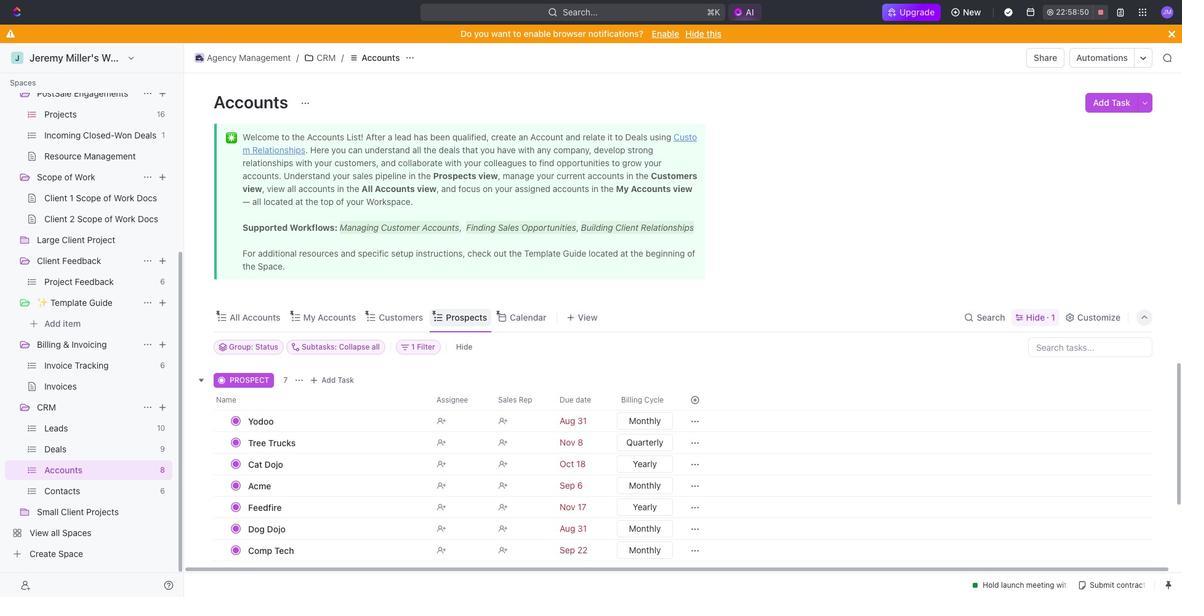 Task type: describe. For each thing, give the bounding box(es) containing it.
quarterly button
[[615, 432, 676, 454]]

resource management link
[[44, 147, 170, 166]]

group:
[[229, 342, 253, 352]]

leads
[[44, 423, 68, 434]]

1 filter
[[411, 342, 435, 352]]

1 horizontal spatial add
[[322, 376, 336, 385]]

yodoo link
[[245, 412, 427, 430]]

all inside the sidebar navigation
[[51, 528, 60, 538]]

dog dojo link
[[245, 520, 427, 538]]

billing & invoicing
[[37, 339, 107, 350]]

closed-
[[83, 130, 114, 140]]

docs for client 1 scope of work docs
[[137, 193, 157, 203]]

scope of work
[[37, 172, 95, 182]]

tech
[[275, 545, 294, 556]]

comp tech
[[248, 545, 294, 556]]

cat
[[248, 459, 262, 470]]

incoming closed-won deals 1
[[44, 130, 165, 140]]

0 vertical spatial agency management
[[207, 52, 291, 63]]

feedback for project feedback
[[75, 277, 114, 287]]

monthly for acme
[[629, 480, 661, 491]]

hide button
[[451, 340, 478, 355]]

monthly button for dog dojo
[[615, 518, 676, 540]]

cycle
[[645, 395, 664, 405]]

work for 2
[[115, 214, 136, 224]]

0 vertical spatial of
[[64, 172, 72, 182]]

notifications?
[[589, 28, 644, 39]]

enable
[[524, 28, 551, 39]]

jeremy miller's workspace
[[30, 52, 153, 63]]

client 1 scope of work docs link
[[44, 188, 170, 208]]

jm button
[[1158, 2, 1178, 22]]

billing & invoicing link
[[37, 335, 138, 355]]

sales rep
[[498, 395, 533, 405]]

22:58:50
[[1057, 7, 1090, 17]]

1 horizontal spatial agency management link
[[192, 51, 294, 65]]

subtasks:
[[302, 342, 337, 352]]

add item
[[44, 318, 81, 329]]

collapse
[[339, 342, 370, 352]]

upgrade link
[[882, 4, 941, 21]]

project inside 'project feedback' link
[[44, 277, 73, 287]]

small client projects link
[[37, 503, 170, 522]]

1 inside 'link'
[[70, 193, 74, 203]]

date
[[576, 395, 591, 405]]

workspace
[[102, 52, 153, 63]]

✨ template guide link
[[37, 293, 138, 313]]

browser
[[553, 28, 586, 39]]

scope of work link
[[37, 168, 138, 187]]

quarterly
[[627, 437, 664, 448]]

2 / from the left
[[341, 52, 344, 63]]

client feedback
[[37, 256, 101, 266]]

space
[[58, 549, 83, 559]]

0 vertical spatial task
[[1112, 97, 1131, 108]]

agency inside tree
[[30, 67, 59, 78]]

1 inside dropdown button
[[411, 342, 415, 352]]

0 vertical spatial work
[[75, 172, 95, 182]]

acme
[[248, 481, 271, 491]]

client inside 'large client project' "link"
[[62, 235, 85, 245]]

monthly for comp tech
[[629, 545, 661, 556]]

comp
[[248, 545, 272, 556]]

feedback for client feedback
[[62, 256, 101, 266]]

Search tasks... text field
[[1029, 338, 1152, 357]]

tree trucks
[[248, 438, 296, 448]]

customers
[[379, 312, 423, 322]]

22:58:50 button
[[1044, 5, 1109, 20]]

2
[[70, 214, 75, 224]]

status
[[255, 342, 278, 352]]

acme link
[[245, 477, 427, 495]]

all accounts link
[[227, 309, 281, 326]]

automations
[[1077, 52, 1128, 63]]

large
[[37, 235, 59, 245]]

hide 1
[[1026, 312, 1056, 322]]

postsale engagements link
[[37, 84, 138, 103]]

view for view
[[578, 312, 598, 322]]

3 6 from the top
[[160, 487, 165, 496]]

accounts inside tree
[[44, 465, 83, 475]]

deals link
[[44, 440, 155, 459]]

search button
[[961, 309, 1009, 326]]

0 horizontal spatial task
[[338, 376, 354, 385]]

✨ template guide
[[37, 297, 113, 308]]

calendar link
[[508, 309, 547, 326]]

template
[[50, 297, 87, 308]]

client inside the small client projects link
[[61, 507, 84, 517]]

1 inside incoming closed-won deals 1
[[162, 131, 165, 140]]

share button
[[1027, 48, 1065, 68]]

yodoo
[[248, 416, 274, 427]]

0 horizontal spatial spaces
[[10, 78, 36, 87]]

8
[[160, 466, 165, 475]]

all accounts
[[230, 312, 281, 322]]

comp tech link
[[245, 542, 427, 560]]

yearly for cat dojo
[[633, 459, 657, 469]]

client for 2
[[44, 214, 67, 224]]

work for 1
[[114, 193, 134, 203]]

6 for tracking
[[160, 361, 165, 370]]

0 vertical spatial add task button
[[1086, 93, 1138, 113]]

enable
[[652, 28, 680, 39]]

view button
[[562, 309, 602, 326]]

dojo for dog dojo
[[267, 524, 286, 534]]

invoicing
[[72, 339, 107, 350]]

calendar
[[510, 312, 547, 322]]

customers link
[[376, 309, 423, 326]]

jm
[[1163, 8, 1172, 16]]

to
[[513, 28, 522, 39]]

of for 1
[[103, 193, 111, 203]]

monthly button for acme
[[615, 475, 676, 497]]

miller's
[[66, 52, 99, 63]]

2 vertical spatial management
[[84, 151, 136, 161]]

search
[[977, 312, 1006, 322]]

j
[[15, 53, 19, 63]]

6 for feedback
[[160, 277, 165, 286]]

monthly for dog dojo
[[629, 524, 661, 534]]

item
[[63, 318, 81, 329]]

incoming
[[44, 130, 81, 140]]

due
[[560, 395, 574, 405]]

accounts inside 'link'
[[318, 312, 356, 322]]

new button
[[946, 2, 989, 22]]



Task type: locate. For each thing, give the bounding box(es) containing it.
assignee button
[[429, 390, 491, 410]]

client down "scope of work"
[[44, 193, 67, 203]]

create
[[30, 549, 56, 559]]

2 monthly button from the top
[[615, 475, 676, 497]]

agency
[[207, 52, 237, 63], [30, 67, 59, 78]]

of for 2
[[105, 214, 113, 224]]

1 vertical spatial add task button
[[307, 373, 359, 388]]

billing inside tree
[[37, 339, 61, 350]]

invoice tracking
[[44, 360, 109, 371]]

1 vertical spatial projects
[[86, 507, 119, 517]]

docs down client 1 scope of work docs 'link' in the left of the page
[[138, 214, 158, 224]]

monthly button for yodoo
[[615, 410, 676, 432]]

feedback
[[62, 256, 101, 266], [75, 277, 114, 287]]

1 left the filter
[[411, 342, 415, 352]]

prospects link
[[444, 309, 487, 326]]

spaces
[[10, 78, 36, 87], [62, 528, 91, 538]]

hide for hide
[[456, 342, 473, 352]]

1 horizontal spatial crm link
[[301, 51, 339, 65]]

feedfire link
[[245, 499, 427, 516]]

client inside the client feedback link
[[37, 256, 60, 266]]

client down 2
[[62, 235, 85, 245]]

0 horizontal spatial project
[[44, 277, 73, 287]]

1 vertical spatial add
[[44, 318, 61, 329]]

view button
[[562, 303, 602, 332]]

work down client 1 scope of work docs 'link' in the left of the page
[[115, 214, 136, 224]]

guide
[[89, 297, 113, 308]]

resource
[[44, 151, 82, 161]]

0 vertical spatial yearly
[[633, 459, 657, 469]]

1 vertical spatial 6
[[160, 361, 165, 370]]

tree
[[248, 438, 266, 448]]

0 vertical spatial all
[[372, 342, 380, 352]]

contacts link
[[44, 482, 155, 501]]

1 vertical spatial of
[[103, 193, 111, 203]]

feedfire
[[248, 502, 282, 513]]

dojo for cat dojo
[[265, 459, 283, 470]]

0 vertical spatial 6
[[160, 277, 165, 286]]

1 vertical spatial work
[[114, 193, 134, 203]]

1 vertical spatial agency
[[30, 67, 59, 78]]

1 vertical spatial hide
[[1026, 312, 1045, 322]]

monthly button for comp tech
[[615, 540, 676, 562]]

postsale engagements
[[37, 88, 128, 99]]

hide down prospects link
[[456, 342, 473, 352]]

of down resource
[[64, 172, 72, 182]]

1 down 16
[[162, 131, 165, 140]]

add task button down automations button
[[1086, 93, 1138, 113]]

1 vertical spatial docs
[[138, 214, 158, 224]]

add up name dropdown button
[[322, 376, 336, 385]]

2 horizontal spatial hide
[[1026, 312, 1045, 322]]

tree inside the sidebar navigation
[[5, 0, 172, 564]]

you
[[474, 28, 489, 39]]

2 vertical spatial scope
[[77, 214, 102, 224]]

1 vertical spatial crm
[[37, 402, 56, 413]]

1 horizontal spatial crm
[[317, 52, 336, 63]]

4 monthly from the top
[[629, 545, 661, 556]]

add task down automations button
[[1094, 97, 1131, 108]]

deals down leads
[[44, 444, 67, 455]]

16
[[157, 110, 165, 119]]

tree trucks link
[[245, 434, 427, 452]]

0 vertical spatial management
[[239, 52, 291, 63]]

all up create space on the bottom left of the page
[[51, 528, 60, 538]]

1 horizontal spatial deals
[[134, 130, 157, 140]]

tracking
[[75, 360, 109, 371]]

agency management inside the sidebar navigation
[[30, 67, 114, 78]]

1 up 2
[[70, 193, 74, 203]]

0 vertical spatial spaces
[[10, 78, 36, 87]]

task down automations button
[[1112, 97, 1131, 108]]

0 horizontal spatial add
[[44, 318, 61, 329]]

all
[[372, 342, 380, 352], [51, 528, 60, 538]]

1 vertical spatial accounts link
[[44, 461, 155, 480]]

0 horizontal spatial agency
[[30, 67, 59, 78]]

name button
[[214, 390, 429, 410]]

1 yearly button from the top
[[615, 453, 676, 475]]

0 vertical spatial dojo
[[265, 459, 283, 470]]

client feedback link
[[37, 251, 138, 271]]

0 vertical spatial project
[[87, 235, 115, 245]]

billing left cycle on the bottom right of the page
[[621, 395, 643, 405]]

2 vertical spatial hide
[[456, 342, 473, 352]]

hide right "search"
[[1026, 312, 1045, 322]]

incoming closed-won deals link
[[44, 126, 157, 145]]

0 vertical spatial add
[[1094, 97, 1110, 108]]

0 horizontal spatial deals
[[44, 444, 67, 455]]

2 monthly from the top
[[629, 480, 661, 491]]

1 horizontal spatial add task button
[[1086, 93, 1138, 113]]

won
[[114, 130, 132, 140]]

0 vertical spatial agency
[[207, 52, 237, 63]]

client inside client 2 scope of work docs link
[[44, 214, 67, 224]]

accounts
[[362, 52, 400, 63], [214, 92, 292, 112], [242, 312, 281, 322], [318, 312, 356, 322], [44, 465, 83, 475]]

spaces down business time image
[[10, 78, 36, 87]]

want
[[491, 28, 511, 39]]

1 vertical spatial deals
[[44, 444, 67, 455]]

0 horizontal spatial add task button
[[307, 373, 359, 388]]

add task button up name dropdown button
[[307, 373, 359, 388]]

0 vertical spatial crm
[[317, 52, 336, 63]]

2 yearly button from the top
[[615, 496, 676, 519]]

0 vertical spatial view
[[578, 312, 598, 322]]

view up create
[[30, 528, 49, 538]]

0 vertical spatial accounts link
[[346, 51, 403, 65]]

1 vertical spatial all
[[51, 528, 60, 538]]

monthly for yodoo
[[629, 416, 661, 426]]

view right calendar
[[578, 312, 598, 322]]

1 vertical spatial spaces
[[62, 528, 91, 538]]

business time image
[[13, 69, 22, 76]]

2 vertical spatial 6
[[160, 487, 165, 496]]

projects
[[44, 109, 77, 119], [86, 507, 119, 517]]

upgrade
[[900, 7, 935, 17]]

1 / from the left
[[296, 52, 299, 63]]

1 horizontal spatial hide
[[686, 28, 705, 39]]

feedback up project feedback
[[62, 256, 101, 266]]

1 horizontal spatial accounts link
[[346, 51, 403, 65]]

add inside button
[[44, 318, 61, 329]]

agency management right business time icon
[[207, 52, 291, 63]]

cat dojo
[[248, 459, 283, 470]]

dog
[[248, 524, 265, 534]]

2 vertical spatial add
[[322, 376, 336, 385]]

⌘k
[[707, 7, 721, 17]]

1 horizontal spatial all
[[372, 342, 380, 352]]

scope down resource
[[37, 172, 62, 182]]

1 vertical spatial yearly
[[633, 502, 657, 512]]

projects down contacts link
[[86, 507, 119, 517]]

0 vertical spatial projects
[[44, 109, 77, 119]]

2 vertical spatial work
[[115, 214, 136, 224]]

4 monthly button from the top
[[615, 540, 676, 562]]

my
[[303, 312, 316, 322]]

tree
[[5, 0, 172, 564]]

client down the contacts
[[61, 507, 84, 517]]

0 horizontal spatial agency management link
[[30, 63, 170, 83]]

spaces down small client projects
[[62, 528, 91, 538]]

project up template
[[44, 277, 73, 287]]

agency management down miller's
[[30, 67, 114, 78]]

add
[[1094, 97, 1110, 108], [44, 318, 61, 329], [322, 376, 336, 385]]

1 monthly button from the top
[[615, 410, 676, 432]]

agency management
[[207, 52, 291, 63], [30, 67, 114, 78]]

hide left this at the right of the page
[[686, 28, 705, 39]]

1 horizontal spatial view
[[578, 312, 598, 322]]

agency right business time icon
[[207, 52, 237, 63]]

of
[[64, 172, 72, 182], [103, 193, 111, 203], [105, 214, 113, 224]]

add task up name dropdown button
[[322, 376, 354, 385]]

1 horizontal spatial project
[[87, 235, 115, 245]]

scope for 2
[[77, 214, 102, 224]]

1 6 from the top
[[160, 277, 165, 286]]

client left 2
[[44, 214, 67, 224]]

0 horizontal spatial billing
[[37, 339, 61, 350]]

deals right won
[[134, 130, 157, 140]]

1 vertical spatial agency management
[[30, 67, 114, 78]]

task up name dropdown button
[[338, 376, 354, 385]]

client for 1
[[44, 193, 67, 203]]

2 6 from the top
[[160, 361, 165, 370]]

0 horizontal spatial all
[[51, 528, 60, 538]]

0 vertical spatial add task
[[1094, 97, 1131, 108]]

crm link
[[301, 51, 339, 65], [37, 398, 138, 418]]

view inside view all spaces link
[[30, 528, 49, 538]]

agency down jeremy
[[30, 67, 59, 78]]

scope inside 'link'
[[76, 193, 101, 203]]

my accounts link
[[301, 309, 356, 326]]

task
[[1112, 97, 1131, 108], [338, 376, 354, 385]]

leads link
[[44, 419, 152, 439]]

1 vertical spatial feedback
[[75, 277, 114, 287]]

scope down scope of work link
[[76, 193, 101, 203]]

docs up client 2 scope of work docs link
[[137, 193, 157, 203]]

monthly
[[629, 416, 661, 426], [629, 480, 661, 491], [629, 524, 661, 534], [629, 545, 661, 556]]

client 2 scope of work docs link
[[44, 209, 170, 229]]

0 horizontal spatial view
[[30, 528, 49, 538]]

2 horizontal spatial add
[[1094, 97, 1110, 108]]

project
[[87, 235, 115, 245], [44, 277, 73, 287]]

1 yearly from the top
[[633, 459, 657, 469]]

add left item
[[44, 318, 61, 329]]

0 vertical spatial hide
[[686, 28, 705, 39]]

1 monthly from the top
[[629, 416, 661, 426]]

dojo right cat in the left of the page
[[265, 459, 283, 470]]

0 horizontal spatial add task
[[322, 376, 354, 385]]

2 yearly from the top
[[633, 502, 657, 512]]

3 monthly button from the top
[[615, 518, 676, 540]]

client
[[44, 193, 67, 203], [44, 214, 67, 224], [62, 235, 85, 245], [37, 256, 60, 266], [61, 507, 84, 517]]

1 vertical spatial add task
[[322, 376, 354, 385]]

tree containing agency management
[[5, 0, 172, 564]]

add task button
[[1086, 93, 1138, 113], [307, 373, 359, 388]]

client inside client 1 scope of work docs 'link'
[[44, 193, 67, 203]]

0 vertical spatial billing
[[37, 339, 61, 350]]

feedback down the client feedback link
[[75, 277, 114, 287]]

share
[[1034, 52, 1058, 63]]

client for feedback
[[37, 256, 60, 266]]

add down automations button
[[1094, 97, 1110, 108]]

search...
[[563, 7, 598, 17]]

1 vertical spatial management
[[62, 67, 114, 78]]

resource management
[[44, 151, 136, 161]]

of down client 1 scope of work docs 'link' in the left of the page
[[105, 214, 113, 224]]

due date button
[[552, 390, 614, 410]]

0 horizontal spatial projects
[[44, 109, 77, 119]]

projects link
[[44, 105, 152, 124]]

1 horizontal spatial billing
[[621, 395, 643, 405]]

6
[[160, 277, 165, 286], [160, 361, 165, 370], [160, 487, 165, 496]]

1 horizontal spatial task
[[1112, 97, 1131, 108]]

agency management link
[[192, 51, 294, 65], [30, 63, 170, 83]]

0 horizontal spatial agency management
[[30, 67, 114, 78]]

view inside view button
[[578, 312, 598, 322]]

work down resource management
[[75, 172, 95, 182]]

yearly for feedfire
[[633, 502, 657, 512]]

0 horizontal spatial crm link
[[37, 398, 138, 418]]

1 vertical spatial dojo
[[267, 524, 286, 534]]

1 vertical spatial scope
[[76, 193, 101, 203]]

0 vertical spatial scope
[[37, 172, 62, 182]]

3 monthly from the top
[[629, 524, 661, 534]]

due date
[[560, 395, 591, 405]]

1 horizontal spatial add task
[[1094, 97, 1131, 108]]

hide inside button
[[456, 342, 473, 352]]

1 left customize button
[[1052, 312, 1056, 322]]

business time image
[[196, 55, 203, 61]]

project down client 2 scope of work docs
[[87, 235, 115, 245]]

0 vertical spatial yearly button
[[615, 453, 676, 475]]

dojo
[[265, 459, 283, 470], [267, 524, 286, 534]]

all right collapse
[[372, 342, 380, 352]]

invoices link
[[44, 377, 170, 397]]

0 vertical spatial crm link
[[301, 51, 339, 65]]

project inside 'large client project' "link"
[[87, 235, 115, 245]]

0 horizontal spatial accounts link
[[44, 461, 155, 480]]

0 vertical spatial deals
[[134, 130, 157, 140]]

yearly button for feedfire
[[615, 496, 676, 519]]

jeremy miller's workspace, , element
[[11, 52, 23, 64]]

engagements
[[74, 88, 128, 99]]

1 horizontal spatial spaces
[[62, 528, 91, 538]]

cat dojo link
[[245, 455, 427, 473]]

1 horizontal spatial /
[[341, 52, 344, 63]]

invoice tracking link
[[44, 356, 155, 376]]

1 vertical spatial billing
[[621, 395, 643, 405]]

billing left &
[[37, 339, 61, 350]]

9
[[160, 445, 165, 454]]

billing inside dropdown button
[[621, 395, 643, 405]]

docs inside client 1 scope of work docs 'link'
[[137, 193, 157, 203]]

projects up incoming
[[44, 109, 77, 119]]

dojo inside 'link'
[[267, 524, 286, 534]]

1 vertical spatial yearly button
[[615, 496, 676, 519]]

of inside 'link'
[[103, 193, 111, 203]]

0 vertical spatial docs
[[137, 193, 157, 203]]

2 vertical spatial of
[[105, 214, 113, 224]]

dojo right dog in the left bottom of the page
[[267, 524, 286, 534]]

hide for hide 1
[[1026, 312, 1045, 322]]

billing for billing cycle
[[621, 395, 643, 405]]

do
[[461, 28, 472, 39]]

client down large
[[37, 256, 60, 266]]

rep
[[519, 395, 533, 405]]

new
[[963, 7, 981, 17]]

view for view all spaces
[[30, 528, 49, 538]]

docs inside client 2 scope of work docs link
[[138, 214, 158, 224]]

1 filter button
[[396, 340, 441, 355]]

docs for client 2 scope of work docs
[[138, 214, 158, 224]]

ai button
[[729, 4, 762, 21]]

work inside 'link'
[[114, 193, 134, 203]]

0 vertical spatial feedback
[[62, 256, 101, 266]]

prospects
[[446, 312, 487, 322]]

work up client 2 scope of work docs link
[[114, 193, 134, 203]]

client 2 scope of work docs
[[44, 214, 158, 224]]

billing for billing & invoicing
[[37, 339, 61, 350]]

filter
[[417, 342, 435, 352]]

crm
[[317, 52, 336, 63], [37, 402, 56, 413]]

0 horizontal spatial /
[[296, 52, 299, 63]]

of up client 2 scope of work docs link
[[103, 193, 111, 203]]

crm inside tree
[[37, 402, 56, 413]]

billing
[[37, 339, 61, 350], [621, 395, 643, 405]]

yearly button for cat dojo
[[615, 453, 676, 475]]

0 horizontal spatial crm
[[37, 402, 56, 413]]

10
[[157, 424, 165, 433]]

1 vertical spatial view
[[30, 528, 49, 538]]

project feedback
[[44, 277, 114, 287]]

1 horizontal spatial agency management
[[207, 52, 291, 63]]

1 vertical spatial project
[[44, 277, 73, 287]]

scope for 1
[[76, 193, 101, 203]]

scope right 2
[[77, 214, 102, 224]]

0 horizontal spatial hide
[[456, 342, 473, 352]]

&
[[63, 339, 69, 350]]

1 horizontal spatial projects
[[86, 507, 119, 517]]

sidebar navigation
[[0, 0, 187, 597]]

1 horizontal spatial agency
[[207, 52, 237, 63]]

1 vertical spatial task
[[338, 376, 354, 385]]

invoice
[[44, 360, 72, 371]]

group: status
[[229, 342, 278, 352]]

1 vertical spatial crm link
[[37, 398, 138, 418]]



Task type: vqa. For each thing, say whether or not it's contained in the screenshot.


